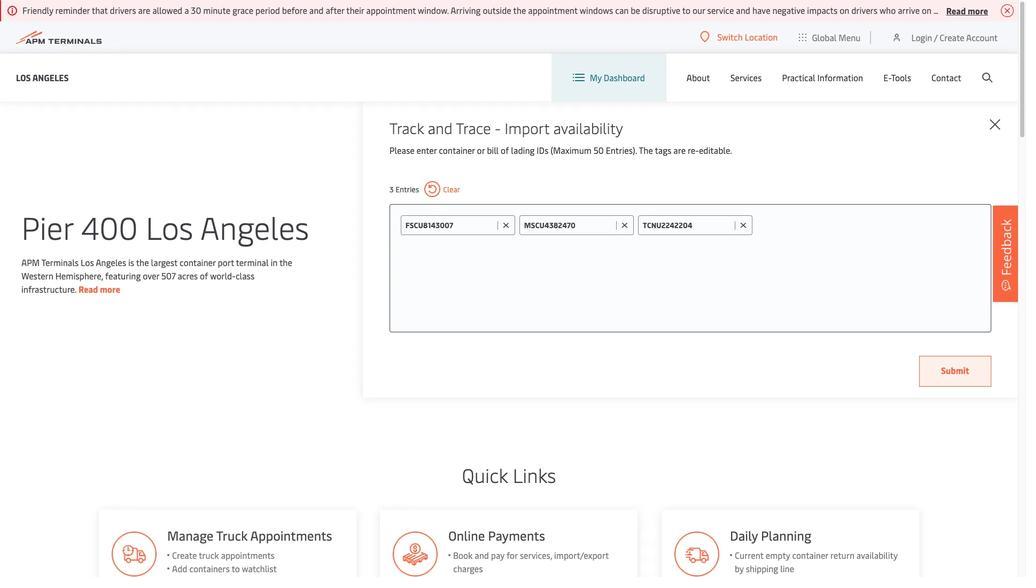 Task type: describe. For each thing, give the bounding box(es) containing it.
payments
[[488, 527, 545, 544]]

global menu button
[[789, 21, 871, 53]]

more for read more button
[[968, 5, 988, 16]]

read more for read more button
[[946, 5, 988, 16]]

manage truck appointments create truck appointments add containers to watchlist
[[167, 527, 332, 575]]

contact button
[[932, 53, 961, 102]]

quick links
[[462, 462, 556, 488]]

terminal
[[236, 256, 269, 268]]

online
[[449, 527, 485, 544]]

practical information button
[[782, 53, 863, 102]]

los for terminals
[[81, 256, 94, 268]]

account
[[966, 31, 998, 43]]

reminder
[[55, 4, 90, 16]]

containers
[[189, 563, 229, 575]]

login
[[911, 31, 932, 43]]

read more link
[[78, 283, 120, 295]]

2 on from the left
[[922, 4, 932, 16]]

hemisphere,
[[55, 270, 103, 281]]

/
[[934, 31, 938, 43]]

global
[[812, 31, 837, 43]]

outside
[[483, 4, 511, 16]]

1 horizontal spatial of
[[501, 144, 509, 156]]

1 arrive from the left
[[898, 4, 920, 16]]

appointments
[[221, 549, 274, 561]]

my dashboard
[[590, 72, 645, 83]]

1 horizontal spatial the
[[279, 256, 292, 268]]

los angeles link
[[16, 71, 69, 84]]

truck
[[216, 527, 247, 544]]

who
[[880, 4, 896, 16]]

arriving
[[451, 4, 481, 16]]

shipping
[[746, 563, 779, 575]]

0 horizontal spatial angeles
[[32, 71, 69, 83]]

to inside manage truck appointments create truck appointments add containers to watchlist
[[231, 563, 240, 575]]

0 vertical spatial los
[[16, 71, 31, 83]]

before
[[282, 4, 307, 16]]

o
[[1026, 4, 1026, 16]]

my dashboard button
[[573, 53, 645, 102]]

more for read more link
[[100, 283, 120, 295]]

about
[[687, 72, 710, 83]]

current empty container return availability by shipping line
[[735, 549, 898, 575]]

1 drivers from the left
[[110, 4, 136, 16]]

2 drivers from the left
[[851, 4, 878, 16]]

charges
[[453, 563, 483, 575]]

e-
[[884, 72, 891, 83]]

location
[[745, 31, 778, 43]]

los angeles
[[16, 71, 69, 83]]

submit
[[941, 364, 969, 376]]

feedback
[[997, 219, 1015, 276]]

be
[[631, 4, 640, 16]]

3
[[390, 184, 394, 194]]

after
[[326, 4, 344, 16]]

bill
[[487, 144, 499, 156]]

apm
[[21, 256, 40, 268]]

entries).
[[606, 144, 637, 156]]

switch location
[[717, 31, 778, 43]]

angeles for pier 400 los angeles
[[200, 205, 309, 248]]

-
[[495, 118, 501, 138]]

and left after
[[309, 4, 324, 16]]

over
[[143, 270, 159, 281]]

2 appointment from the left
[[528, 4, 578, 16]]

practical
[[782, 72, 815, 83]]

a
[[184, 4, 189, 16]]

clear button
[[424, 181, 460, 197]]

re-
[[688, 144, 699, 156]]

port
[[218, 256, 234, 268]]

container inside apm terminals los angeles is the largest container port terminal in the western hemisphere, featuring over 507 acres of world-class infrastructure.
[[180, 256, 216, 268]]

negative
[[773, 4, 805, 16]]

los for 400
[[146, 205, 193, 248]]

trace
[[456, 118, 491, 138]]

impacts
[[807, 4, 838, 16]]

quick
[[462, 462, 508, 488]]

and left have
[[736, 4, 750, 16]]

login / create account
[[911, 31, 998, 43]]

links
[[513, 462, 556, 488]]

Entered ID text field
[[643, 220, 732, 230]]

1 appointment from the left
[[366, 4, 416, 16]]

submit button
[[919, 356, 991, 387]]

global menu
[[812, 31, 861, 43]]

manager truck appointments - 53 image
[[111, 532, 156, 577]]

tariffs - 131 image
[[393, 532, 438, 577]]

or
[[477, 144, 485, 156]]

clear
[[443, 184, 460, 194]]

track
[[390, 118, 424, 138]]

line
[[781, 563, 795, 575]]

enter
[[417, 144, 437, 156]]

e-tools
[[884, 72, 911, 83]]

switch
[[717, 31, 743, 43]]

read more button
[[946, 4, 988, 17]]

2 that from the left
[[984, 4, 1000, 16]]

2 horizontal spatial the
[[513, 4, 526, 16]]

contact
[[932, 72, 961, 83]]

2 entered id text field from the left
[[524, 220, 613, 230]]

information
[[817, 72, 863, 83]]

container for current
[[793, 549, 829, 561]]

tags
[[655, 144, 672, 156]]

appointments
[[250, 527, 332, 544]]

switch location button
[[700, 31, 778, 43]]



Task type: vqa. For each thing, say whether or not it's contained in the screenshot.
the largest
yes



Task type: locate. For each thing, give the bounding box(es) containing it.
editable.
[[699, 144, 732, 156]]

grace
[[233, 4, 253, 16]]

current
[[735, 549, 764, 561]]

allowed
[[152, 4, 182, 16]]

0 vertical spatial of
[[501, 144, 509, 156]]

container for please
[[439, 144, 475, 156]]

0 vertical spatial are
[[138, 4, 150, 16]]

feedback button
[[993, 206, 1020, 302]]

availability inside current empty container return availability by shipping line
[[857, 549, 898, 561]]

2 horizontal spatial angeles
[[200, 205, 309, 248]]

ids
[[537, 144, 549, 156]]

that left close alert icon at the top right of the page
[[984, 4, 1000, 16]]

daily
[[730, 527, 758, 544]]

0 horizontal spatial availability
[[553, 118, 623, 138]]

create inside manage truck appointments create truck appointments add containers to watchlist
[[172, 549, 197, 561]]

1 horizontal spatial drivers
[[851, 4, 878, 16]]

0 horizontal spatial of
[[200, 270, 208, 281]]

terminals
[[41, 256, 79, 268]]

1 vertical spatial availability
[[857, 549, 898, 561]]

1 horizontal spatial on
[[922, 4, 932, 16]]

drivers
[[955, 4, 982, 16]]

1 horizontal spatial angeles
[[96, 256, 126, 268]]

read for read more link
[[78, 283, 98, 295]]

availability right return
[[857, 549, 898, 561]]

are left re-
[[674, 144, 686, 156]]

add
[[172, 563, 187, 575]]

on
[[840, 4, 849, 16], [922, 4, 932, 16]]

class
[[236, 270, 255, 281]]

0 horizontal spatial appointment
[[366, 4, 416, 16]]

that right reminder
[[92, 4, 108, 16]]

1 horizontal spatial read
[[946, 5, 966, 16]]

0 horizontal spatial that
[[92, 4, 108, 16]]

please
[[390, 144, 415, 156]]

manage
[[167, 527, 213, 544]]

the right is
[[136, 256, 149, 268]]

windows
[[580, 4, 613, 16]]

1 vertical spatial read
[[78, 283, 98, 295]]

more inside button
[[968, 5, 988, 16]]

2 arrive from the left
[[1002, 4, 1024, 16]]

read more down hemisphere,
[[78, 283, 120, 295]]

2 vertical spatial angeles
[[96, 256, 126, 268]]

1 horizontal spatial are
[[674, 144, 686, 156]]

empty
[[766, 549, 790, 561]]

read more for read more link
[[78, 283, 120, 295]]

to down appointments
[[231, 563, 240, 575]]

that
[[92, 4, 108, 16], [984, 4, 1000, 16]]

my
[[590, 72, 602, 83]]

1 entered id text field from the left
[[406, 220, 495, 230]]

of right bill
[[501, 144, 509, 156]]

Entered ID text field
[[406, 220, 495, 230], [524, 220, 613, 230]]

the right outside
[[513, 4, 526, 16]]

menu
[[839, 31, 861, 43]]

watchlist
[[242, 563, 277, 575]]

1 vertical spatial create
[[172, 549, 197, 561]]

1 vertical spatial to
[[231, 563, 240, 575]]

read more
[[946, 5, 988, 16], [78, 283, 120, 295]]

minute
[[203, 4, 230, 16]]

2 horizontal spatial los
[[146, 205, 193, 248]]

to left our
[[682, 4, 691, 16]]

infrastructure.
[[21, 283, 76, 295]]

featuring
[[105, 270, 141, 281]]

service
[[707, 4, 734, 16]]

for
[[507, 549, 518, 561]]

angeles for apm terminals los angeles is the largest container port terminal in the western hemisphere, featuring over 507 acres of world-class infrastructure.
[[96, 256, 126, 268]]

import
[[505, 118, 550, 138]]

practical information
[[782, 72, 863, 83]]

1 horizontal spatial entered id text field
[[524, 220, 613, 230]]

largest
[[151, 256, 178, 268]]

0 horizontal spatial the
[[136, 256, 149, 268]]

the right in on the left of page
[[279, 256, 292, 268]]

pier 400 los angeles
[[21, 205, 309, 248]]

on left time.
[[922, 4, 932, 16]]

pier
[[21, 205, 73, 248]]

is
[[128, 256, 134, 268]]

1 horizontal spatial that
[[984, 4, 1000, 16]]

0 horizontal spatial create
[[172, 549, 197, 561]]

angeles inside apm terminals los angeles is the largest container port terminal in the western hemisphere, featuring over 507 acres of world-class infrastructure.
[[96, 256, 126, 268]]

1 horizontal spatial read more
[[946, 5, 988, 16]]

400
[[81, 205, 138, 248]]

(maximum
[[551, 144, 592, 156]]

drivers left who
[[851, 4, 878, 16]]

services button
[[730, 53, 762, 102]]

more down featuring
[[100, 283, 120, 295]]

of inside apm terminals los angeles is the largest container port terminal in the western hemisphere, featuring over 507 acres of world-class infrastructure.
[[200, 270, 208, 281]]

1 vertical spatial container
[[180, 256, 216, 268]]

and up the enter
[[428, 118, 453, 138]]

0 horizontal spatial read more
[[78, 283, 120, 295]]

read
[[946, 5, 966, 16], [78, 283, 98, 295]]

in
[[271, 256, 278, 268]]

their
[[346, 4, 364, 16]]

create right /
[[940, 31, 964, 43]]

container left or
[[439, 144, 475, 156]]

planning
[[761, 527, 812, 544]]

0 vertical spatial more
[[968, 5, 988, 16]]

are left 'allowed'
[[138, 4, 150, 16]]

0 horizontal spatial to
[[231, 563, 240, 575]]

entries
[[396, 184, 419, 194]]

1 vertical spatial angeles
[[200, 205, 309, 248]]

availability up 50
[[553, 118, 623, 138]]

lading
[[511, 144, 535, 156]]

los inside apm terminals los angeles is the largest container port terminal in the western hemisphere, featuring over 507 acres of world-class infrastructure.
[[81, 256, 94, 268]]

acres
[[178, 270, 198, 281]]

2 vertical spatial los
[[81, 256, 94, 268]]

1 horizontal spatial availability
[[857, 549, 898, 561]]

more
[[968, 5, 988, 16], [100, 283, 120, 295]]

1 vertical spatial los
[[146, 205, 193, 248]]

and left 'pay'
[[475, 549, 489, 561]]

read inside button
[[946, 5, 966, 16]]

drivers left 'allowed'
[[110, 4, 136, 16]]

0 horizontal spatial more
[[100, 283, 120, 295]]

0 vertical spatial read more
[[946, 5, 988, 16]]

0 vertical spatial angeles
[[32, 71, 69, 83]]

on right impacts
[[840, 4, 849, 16]]

30
[[191, 4, 201, 16]]

0 horizontal spatial container
[[180, 256, 216, 268]]

container up line
[[793, 549, 829, 561]]

have
[[752, 4, 770, 16]]

of
[[501, 144, 509, 156], [200, 270, 208, 281]]

2 vertical spatial container
[[793, 549, 829, 561]]

0 horizontal spatial are
[[138, 4, 150, 16]]

0 vertical spatial read
[[946, 5, 966, 16]]

1 horizontal spatial los
[[81, 256, 94, 268]]

3 entries
[[390, 184, 419, 194]]

507
[[161, 270, 176, 281]]

1 horizontal spatial appointment
[[528, 4, 578, 16]]

container
[[439, 144, 475, 156], [180, 256, 216, 268], [793, 549, 829, 561]]

1 horizontal spatial more
[[968, 5, 988, 16]]

1 vertical spatial are
[[674, 144, 686, 156]]

friendly
[[22, 4, 53, 16]]

time.
[[934, 4, 953, 16]]

1 vertical spatial of
[[200, 270, 208, 281]]

0 vertical spatial create
[[940, 31, 964, 43]]

0 horizontal spatial arrive
[[898, 4, 920, 16]]

container inside current empty container return availability by shipping line
[[793, 549, 829, 561]]

appointment
[[366, 4, 416, 16], [528, 4, 578, 16]]

container up acres
[[180, 256, 216, 268]]

close alert image
[[1001, 4, 1014, 17]]

0 horizontal spatial read
[[78, 283, 98, 295]]

read up login / create account
[[946, 5, 966, 16]]

of right acres
[[200, 270, 208, 281]]

1 horizontal spatial create
[[940, 31, 964, 43]]

0 horizontal spatial los
[[16, 71, 31, 83]]

0 vertical spatial container
[[439, 144, 475, 156]]

dashboard
[[604, 72, 645, 83]]

appointment left windows
[[528, 4, 578, 16]]

e-tools button
[[884, 53, 911, 102]]

read more up login / create account
[[946, 5, 988, 16]]

1 horizontal spatial container
[[439, 144, 475, 156]]

1 that from the left
[[92, 4, 108, 16]]

window.
[[418, 4, 449, 16]]

arrive right who
[[898, 4, 920, 16]]

0 horizontal spatial on
[[840, 4, 849, 16]]

friendly reminder that drivers are allowed a 30 minute grace period before and after their appointment window. arriving outside the appointment windows can be disruptive to our service and have negative impacts on drivers who arrive on time. drivers that arrive o
[[22, 4, 1026, 16]]

track and trace - import availability
[[390, 118, 623, 138]]

and inside online payments book and pay for services, import/export charges
[[475, 549, 489, 561]]

1 on from the left
[[840, 4, 849, 16]]

0 vertical spatial availability
[[553, 118, 623, 138]]

la secondary image
[[72, 272, 259, 432]]

1 vertical spatial read more
[[78, 283, 120, 295]]

about button
[[687, 53, 710, 102]]

1 horizontal spatial arrive
[[1002, 4, 1024, 16]]

2 horizontal spatial container
[[793, 549, 829, 561]]

appointment right their
[[366, 4, 416, 16]]

arrive left o
[[1002, 4, 1024, 16]]

disruptive
[[642, 4, 680, 16]]

0 horizontal spatial drivers
[[110, 4, 136, 16]]

login / create account link
[[892, 21, 998, 53]]

1 vertical spatial more
[[100, 283, 120, 295]]

create up add at the left bottom of the page
[[172, 549, 197, 561]]

0 vertical spatial to
[[682, 4, 691, 16]]

1 horizontal spatial to
[[682, 4, 691, 16]]

services,
[[520, 549, 552, 561]]

orange club loyalty program - 56 image
[[675, 532, 720, 577]]

availability
[[553, 118, 623, 138], [857, 549, 898, 561]]

and
[[309, 4, 324, 16], [736, 4, 750, 16], [428, 118, 453, 138], [475, 549, 489, 561]]

return
[[831, 549, 855, 561]]

read for read more button
[[946, 5, 966, 16]]

pay
[[491, 549, 505, 561]]

more up the account
[[968, 5, 988, 16]]

read down hemisphere,
[[78, 283, 98, 295]]

0 horizontal spatial entered id text field
[[406, 220, 495, 230]]



